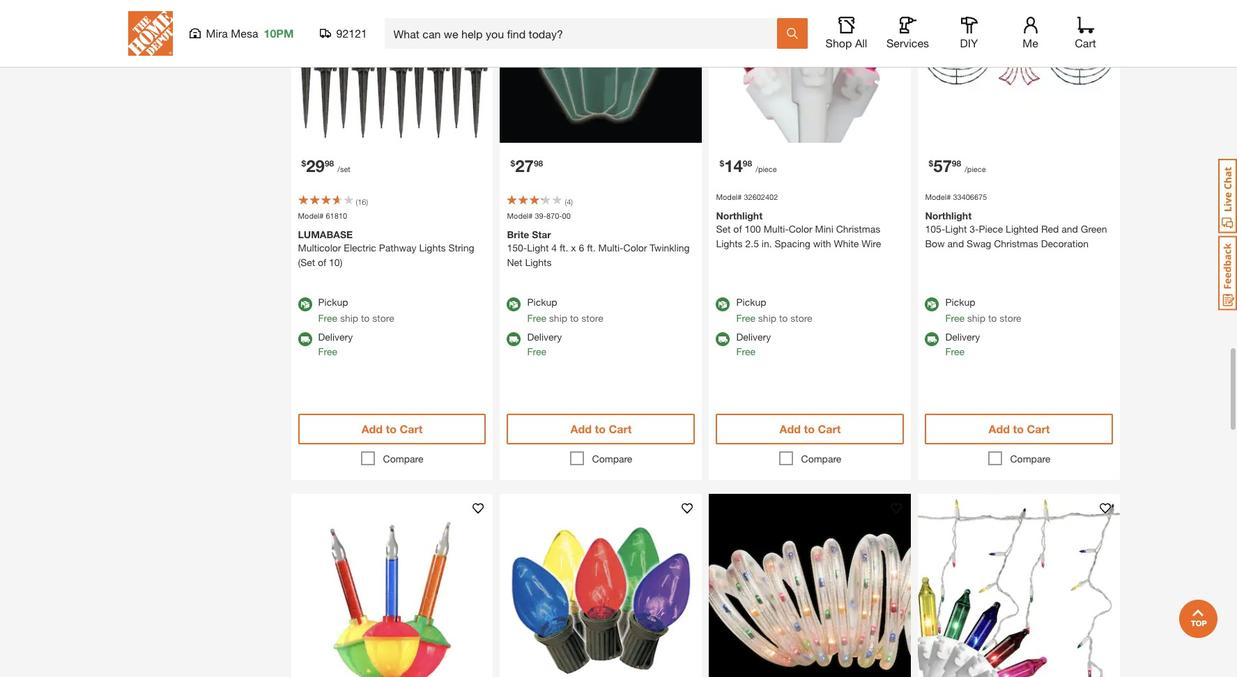 Task type: describe. For each thing, give the bounding box(es) containing it.
98 for 57
[[952, 159, 961, 169]]

me button
[[1008, 17, 1053, 50]]

$ for 27
[[511, 159, 515, 169]]

29
[[306, 156, 325, 176]]

lights inside lumabase multicolor electric pathway lights string (set of 10)
[[419, 242, 446, 254]]

16
[[358, 198, 366, 207]]

2 add to cart from the left
[[571, 422, 632, 436]]

25-light multi-color old fashioned lights (set of 2) image
[[500, 494, 702, 678]]

14
[[724, 156, 743, 176]]

ship for 29
[[340, 312, 358, 324]]

spacing
[[775, 238, 811, 250]]

ship for 14
[[758, 312, 777, 324]]

(set
[[298, 256, 315, 268]]

$ for 29
[[301, 159, 306, 169]]

32602402
[[744, 193, 778, 202]]

92121
[[336, 26, 367, 40]]

light inside brite star 150-light 4 ft. x 6 ft. multi-color twinkling net lights
[[527, 242, 549, 254]]

$ 29 98 /set
[[301, 156, 350, 176]]

( 4 )
[[565, 198, 573, 207]]

10pm
[[264, 26, 294, 40]]

/piece for 57
[[965, 165, 986, 174]]

0 vertical spatial and
[[1062, 223, 1078, 235]]

brite star 150-light 4 ft. x 6 ft. multi-color twinkling net lights
[[507, 229, 690, 268]]

star
[[532, 229, 551, 240]]

electric
[[344, 242, 376, 254]]

39-
[[535, 212, 546, 221]]

pickup free ship to store for 14
[[736, 296, 813, 324]]

cart for 14
[[818, 422, 841, 436]]

add to cart for 14
[[780, 422, 841, 436]]

2 add to cart button from the left
[[507, 414, 695, 445]]

available shipping image for /piece
[[716, 332, 730, 346]]

twinkling
[[650, 242, 690, 254]]

pickup for 29
[[318, 296, 348, 308]]

pickup for 14
[[736, 296, 766, 308]]

lumabase
[[298, 229, 353, 240]]

( 16 )
[[356, 198, 368, 207]]

2.5
[[746, 238, 759, 250]]

add to cart button for 14
[[716, 414, 904, 445]]

multicolor
[[298, 242, 341, 254]]

) for /set
[[366, 198, 368, 207]]

available shipping image for /set
[[298, 332, 312, 346]]

lights inside northlight set of 100 multi-color mini christmas lights 2.5 in. spacing with white wire
[[716, 238, 743, 250]]

33406675
[[953, 193, 987, 202]]

piece
[[979, 223, 1003, 235]]

10)
[[329, 256, 342, 268]]

$ 57 98 /piece
[[929, 156, 986, 176]]

2 ft. from the left
[[587, 242, 596, 254]]

ship for 57
[[967, 312, 986, 324]]

available shipping image for 27
[[507, 332, 521, 346]]

2 compare from the left
[[592, 453, 633, 465]]

) for 27
[[571, 198, 573, 207]]

delivery free for 57
[[946, 331, 980, 358]]

northlight for 57
[[925, 210, 972, 222]]

mesa
[[231, 26, 258, 40]]

feedback link image
[[1219, 236, 1237, 311]]

available for pickup image for 14
[[716, 298, 730, 312]]

( for 27
[[565, 198, 567, 207]]

2 add from the left
[[571, 422, 592, 436]]

store for 57
[[1000, 312, 1022, 324]]

cart for 29
[[400, 422, 423, 436]]

$ for 14
[[720, 159, 724, 169]]

available for pickup image for 57
[[925, 298, 939, 312]]

model# 32602402
[[716, 193, 778, 202]]

model# for model# 39-870-00
[[507, 212, 533, 221]]

white
[[834, 238, 859, 250]]

diy button
[[947, 17, 992, 50]]

delivery free for 29
[[318, 331, 353, 358]]

all
[[855, 36, 867, 49]]

model# 33406675
[[925, 193, 987, 202]]

bow
[[925, 238, 945, 250]]

mira mesa 10pm
[[206, 26, 294, 40]]

1 ft. from the left
[[560, 242, 568, 254]]

the home depot logo image
[[128, 11, 173, 56]]

compare for 29
[[383, 453, 423, 465]]

of inside lumabase multicolor electric pathway lights string (set of 10)
[[318, 256, 326, 268]]

92121 button
[[320, 26, 368, 40]]

christmas inside northlight set of 100 multi-color mini christmas lights 2.5 in. spacing with white wire
[[836, 223, 881, 235]]

cart link
[[1070, 17, 1101, 50]]

available for pickup image for 27
[[507, 298, 521, 312]]

shop
[[826, 36, 852, 49]]

delivery for 57
[[946, 331, 980, 343]]

store for 29
[[372, 312, 394, 324]]

2 ship from the left
[[549, 312, 567, 324]]

multi- inside brite star 150-light 4 ft. x 6 ft. multi-color twinkling net lights
[[598, 242, 624, 254]]

27
[[515, 156, 534, 176]]

/piece for 14
[[756, 165, 777, 174]]

available shipping image
[[925, 332, 939, 346]]

model# 39-870-00
[[507, 212, 571, 221]]

$ 14 98 /piece
[[720, 156, 777, 176]]



Task type: locate. For each thing, give the bounding box(es) containing it.
0 vertical spatial color
[[789, 223, 813, 235]]

services button
[[886, 17, 930, 50]]

1 horizontal spatial available for pickup image
[[925, 298, 939, 312]]

model# 61810
[[298, 212, 347, 221]]

98 inside "$ 57 98 /piece"
[[952, 159, 961, 169]]

model# for model# 32602402
[[716, 193, 742, 202]]

57
[[934, 156, 952, 176]]

$ up model# 33406675
[[929, 159, 934, 169]]

red
[[1041, 223, 1059, 235]]

brite
[[507, 229, 529, 240]]

lights inside brite star 150-light 4 ft. x 6 ft. multi-color twinkling net lights
[[525, 256, 552, 268]]

98 for 27
[[534, 159, 543, 169]]

add
[[362, 422, 383, 436], [571, 422, 592, 436], [780, 422, 801, 436], [989, 422, 1010, 436]]

color left twinkling
[[624, 242, 647, 254]]

available for pickup image for /set
[[298, 298, 312, 312]]

$ inside $ 27 98
[[511, 159, 515, 169]]

of left 10)
[[318, 256, 326, 268]]

1 horizontal spatial (
[[565, 198, 567, 207]]

$ 27 98
[[511, 156, 543, 176]]

lumabase multicolor electric pathway lights string (set of 10)
[[298, 229, 474, 268]]

wire
[[862, 238, 881, 250]]

0 horizontal spatial /piece
[[756, 165, 777, 174]]

delivery for 14
[[736, 331, 771, 343]]

northlight 105-light 3-piece lighted red and green bow and swag christmas decoration
[[925, 210, 1107, 250]]

$ up model# 39-870-00
[[511, 159, 515, 169]]

98 up model# 32602402
[[743, 159, 752, 169]]

1 pickup free ship to store from the left
[[318, 296, 394, 324]]

1 northlight from the left
[[716, 210, 763, 222]]

$ inside $ 29 98 /set
[[301, 159, 306, 169]]

model# down 57
[[925, 193, 951, 202]]

1 horizontal spatial of
[[734, 223, 742, 235]]

/set
[[338, 165, 350, 174]]

0 horizontal spatial christmas
[[836, 223, 881, 235]]

with
[[813, 238, 831, 250]]

ft. right 6
[[587, 242, 596, 254]]

1 horizontal spatial available for pickup image
[[507, 298, 521, 312]]

1 ) from the left
[[366, 198, 368, 207]]

4 add from the left
[[989, 422, 1010, 436]]

0 horizontal spatial light
[[527, 242, 549, 254]]

and
[[1062, 223, 1078, 235], [948, 238, 964, 250]]

add to cart button
[[298, 414, 486, 445], [507, 414, 695, 445], [716, 414, 904, 445], [925, 414, 1114, 445]]

delivery
[[318, 331, 353, 343], [527, 331, 562, 343], [736, 331, 771, 343], [946, 331, 980, 343]]

( for /set
[[356, 198, 358, 207]]

pickup for 57
[[946, 296, 976, 308]]

multicolor electric pathway lights string (set of 10) image
[[291, 0, 493, 143]]

1 add to cart button from the left
[[298, 414, 486, 445]]

delivery free
[[318, 331, 353, 358], [527, 331, 562, 358], [736, 331, 771, 358], [946, 331, 980, 358]]

18 ft. 50-light multi-color rope light image
[[709, 494, 911, 678]]

0 horizontal spatial color
[[624, 242, 647, 254]]

string
[[449, 242, 474, 254]]

4 inside brite star 150-light 4 ft. x 6 ft. multi-color twinkling net lights
[[552, 242, 557, 254]]

1 available for pickup image from the left
[[298, 298, 312, 312]]

1 pickup from the left
[[318, 296, 348, 308]]

to
[[361, 312, 370, 324], [570, 312, 579, 324], [779, 312, 788, 324], [988, 312, 997, 324], [386, 422, 397, 436], [595, 422, 606, 436], [804, 422, 815, 436], [1013, 422, 1024, 436]]

light
[[945, 223, 967, 235], [527, 242, 549, 254]]

2 98 from the left
[[534, 159, 543, 169]]

0 horizontal spatial 4
[[552, 242, 557, 254]]

add to cart for 29
[[362, 422, 423, 436]]

compare for 57
[[1010, 453, 1051, 465]]

1 horizontal spatial and
[[1062, 223, 1078, 235]]

4 left x
[[552, 242, 557, 254]]

1 delivery free from the left
[[318, 331, 353, 358]]

northlight inside northlight set of 100 multi-color mini christmas lights 2.5 in. spacing with white wire
[[716, 210, 763, 222]]

light down star
[[527, 242, 549, 254]]

1 vertical spatial light
[[527, 242, 549, 254]]

2 pickup free ship to store from the left
[[527, 296, 603, 324]]

shop all
[[826, 36, 867, 49]]

1 vertical spatial 4
[[552, 242, 557, 254]]

0 horizontal spatial )
[[366, 198, 368, 207]]

1 ( from the left
[[356, 198, 358, 207]]

2 horizontal spatial available shipping image
[[716, 332, 730, 346]]

color
[[789, 223, 813, 235], [624, 242, 647, 254]]

green
[[1081, 223, 1107, 235]]

0 horizontal spatial ft.
[[560, 242, 568, 254]]

2 delivery from the left
[[527, 331, 562, 343]]

1 ship from the left
[[340, 312, 358, 324]]

delivery free for 14
[[736, 331, 771, 358]]

2 available for pickup image from the left
[[925, 298, 939, 312]]

ft.
[[560, 242, 568, 254], [587, 242, 596, 254]]

4
[[567, 198, 571, 207], [552, 242, 557, 254]]

$ inside the $ 14 98 /piece
[[720, 159, 724, 169]]

x
[[571, 242, 576, 254]]

multi- up the in.
[[764, 223, 789, 235]]

2 horizontal spatial lights
[[716, 238, 743, 250]]

of right set
[[734, 223, 742, 235]]

1 horizontal spatial available shipping image
[[507, 332, 521, 346]]

3 ship from the left
[[758, 312, 777, 324]]

/piece inside the $ 14 98 /piece
[[756, 165, 777, 174]]

net
[[507, 256, 522, 268]]

set of 100 multi-color mini christmas lights 2.5 in. spacing with white wire image
[[709, 0, 911, 143]]

98 for 14
[[743, 159, 752, 169]]

2 available for pickup image from the left
[[507, 298, 521, 312]]

pathway
[[379, 242, 417, 254]]

1 vertical spatial and
[[948, 238, 964, 250]]

98 inside the $ 14 98 /piece
[[743, 159, 752, 169]]

pickup
[[318, 296, 348, 308], [527, 296, 557, 308], [736, 296, 766, 308], [946, 296, 976, 308]]

christmas down lighted
[[994, 238, 1039, 250]]

2 ( from the left
[[565, 198, 567, 207]]

0 horizontal spatial available shipping image
[[298, 332, 312, 346]]

0 horizontal spatial lights
[[419, 242, 446, 254]]

model#
[[716, 193, 742, 202], [925, 193, 951, 202], [298, 212, 324, 221], [507, 212, 533, 221]]

services
[[887, 36, 929, 49]]

3 98 from the left
[[743, 159, 752, 169]]

1 add from the left
[[362, 422, 383, 436]]

1 horizontal spatial color
[[789, 223, 813, 235]]

model# up 'lumabase' at left
[[298, 212, 324, 221]]

northlight
[[716, 210, 763, 222], [925, 210, 972, 222]]

northlight up 100
[[716, 210, 763, 222]]

4 ship from the left
[[967, 312, 986, 324]]

/piece up 33406675
[[965, 165, 986, 174]]

870-
[[546, 212, 562, 221]]

What can we help you find today? search field
[[394, 19, 776, 48]]

$ inside "$ 57 98 /piece"
[[929, 159, 934, 169]]

0 vertical spatial 4
[[567, 198, 571, 207]]

pickup free ship to store down the in.
[[736, 296, 813, 324]]

available for pickup image
[[298, 298, 312, 312], [507, 298, 521, 312]]

1 horizontal spatial christmas
[[994, 238, 1039, 250]]

1 available for pickup image from the left
[[716, 298, 730, 312]]

7-light multi-color retro christmas bubble lights with 6 ft. green wire image
[[291, 494, 493, 678]]

add to cart
[[362, 422, 423, 436], [571, 422, 632, 436], [780, 422, 841, 436], [989, 422, 1050, 436]]

1 horizontal spatial 4
[[567, 198, 571, 207]]

2 /piece from the left
[[965, 165, 986, 174]]

light left the 3-
[[945, 223, 967, 235]]

4 compare from the left
[[1010, 453, 1051, 465]]

swag
[[967, 238, 992, 250]]

/piece up 32602402
[[756, 165, 777, 174]]

1 compare from the left
[[383, 453, 423, 465]]

model# for model# 61810
[[298, 212, 324, 221]]

0 horizontal spatial and
[[948, 238, 964, 250]]

store
[[372, 312, 394, 324], [582, 312, 603, 324], [791, 312, 813, 324], [1000, 312, 1022, 324]]

4 add to cart from the left
[[989, 422, 1050, 436]]

color up spacing
[[789, 223, 813, 235]]

cart
[[1075, 36, 1096, 49], [400, 422, 423, 436], [609, 422, 632, 436], [818, 422, 841, 436], [1027, 422, 1050, 436]]

3 compare from the left
[[801, 453, 842, 465]]

4 $ from the left
[[929, 159, 934, 169]]

$ left /set
[[301, 159, 306, 169]]

pickup down 10)
[[318, 296, 348, 308]]

1 horizontal spatial /piece
[[965, 165, 986, 174]]

christmas inside northlight 105-light 3-piece lighted red and green bow and swag christmas decoration
[[994, 238, 1039, 250]]

add for 29
[[362, 422, 383, 436]]

1 horizontal spatial lights
[[525, 256, 552, 268]]

northlight inside northlight 105-light 3-piece lighted red and green bow and swag christmas decoration
[[925, 210, 972, 222]]

4 delivery from the left
[[946, 331, 980, 343]]

delivery for 29
[[318, 331, 353, 343]]

decoration
[[1041, 238, 1089, 250]]

3 add from the left
[[780, 422, 801, 436]]

lights right net at top
[[525, 256, 552, 268]]

cart inside cart link
[[1075, 36, 1096, 49]]

98 for 29
[[325, 159, 334, 169]]

compare for 14
[[801, 453, 842, 465]]

1 horizontal spatial light
[[945, 223, 967, 235]]

1 vertical spatial of
[[318, 256, 326, 268]]

1 98 from the left
[[325, 159, 334, 169]]

0 horizontal spatial (
[[356, 198, 358, 207]]

store for 14
[[791, 312, 813, 324]]

98 inside $ 29 98 /set
[[325, 159, 334, 169]]

mini
[[815, 223, 834, 235]]

color inside northlight set of 100 multi-color mini christmas lights 2.5 in. spacing with white wire
[[789, 223, 813, 235]]

free
[[318, 312, 337, 324], [527, 312, 547, 324], [736, 312, 756, 324], [946, 312, 965, 324], [318, 346, 337, 358], [527, 346, 547, 358], [736, 346, 756, 358], [946, 346, 965, 358]]

98 up model# 33406675
[[952, 159, 961, 169]]

1 available shipping image from the left
[[298, 332, 312, 346]]

shop all button
[[824, 17, 869, 50]]

pickup down star
[[527, 296, 557, 308]]

pickup free ship to store for 29
[[318, 296, 394, 324]]

diy
[[960, 36, 978, 49]]

compare
[[383, 453, 423, 465], [592, 453, 633, 465], [801, 453, 842, 465], [1010, 453, 1051, 465]]

4 98 from the left
[[952, 159, 961, 169]]

2 store from the left
[[582, 312, 603, 324]]

105-
[[925, 223, 945, 235]]

3 add to cart button from the left
[[716, 414, 904, 445]]

3 store from the left
[[791, 312, 813, 324]]

4 store from the left
[[1000, 312, 1022, 324]]

2 $ from the left
[[511, 159, 515, 169]]

7 ft. 100-light multi-color mini icicle lights image
[[918, 494, 1121, 678]]

1 vertical spatial color
[[624, 242, 647, 254]]

ship
[[340, 312, 358, 324], [549, 312, 567, 324], [758, 312, 777, 324], [967, 312, 986, 324]]

4 add to cart button from the left
[[925, 414, 1114, 445]]

98 up model# 39-870-00
[[534, 159, 543, 169]]

pickup down swag
[[946, 296, 976, 308]]

$ for 57
[[929, 159, 934, 169]]

0 vertical spatial multi-
[[764, 223, 789, 235]]

4 delivery free from the left
[[946, 331, 980, 358]]

4 pickup free ship to store from the left
[[946, 296, 1022, 324]]

98 left /set
[[325, 159, 334, 169]]

$ up model# 32602402
[[720, 159, 724, 169]]

0 horizontal spatial multi-
[[598, 242, 624, 254]]

105-light 3-piece lighted red and green bow and swag christmas decoration image
[[918, 0, 1121, 143]]

lights left string
[[419, 242, 446, 254]]

pickup free ship to store down swag
[[946, 296, 1022, 324]]

0 horizontal spatial available for pickup image
[[716, 298, 730, 312]]

2 delivery free from the left
[[527, 331, 562, 358]]

model# up brite
[[507, 212, 533, 221]]

00
[[562, 212, 571, 221]]

mira
[[206, 26, 228, 40]]

add for 57
[[989, 422, 1010, 436]]

multi- right 6
[[598, 242, 624, 254]]

pickup free ship to store for 57
[[946, 296, 1022, 324]]

model# down 14
[[716, 193, 742, 202]]

christmas
[[836, 223, 881, 235], [994, 238, 1039, 250]]

2 pickup from the left
[[527, 296, 557, 308]]

pickup free ship to store down x
[[527, 296, 603, 324]]

3 add to cart from the left
[[780, 422, 841, 436]]

available for pickup image down the (set
[[298, 298, 312, 312]]

3 available shipping image from the left
[[716, 332, 730, 346]]

light inside northlight 105-light 3-piece lighted red and green bow and swag christmas decoration
[[945, 223, 967, 235]]

pickup down "2.5"
[[736, 296, 766, 308]]

northlight up the 105-
[[925, 210, 972, 222]]

1 vertical spatial christmas
[[994, 238, 1039, 250]]

christmas up 'white'
[[836, 223, 881, 235]]

color inside brite star 150-light 4 ft. x 6 ft. multi-color twinkling net lights
[[624, 242, 647, 254]]

2 northlight from the left
[[925, 210, 972, 222]]

available for pickup image down net at top
[[507, 298, 521, 312]]

1 horizontal spatial ft.
[[587, 242, 596, 254]]

98
[[325, 159, 334, 169], [534, 159, 543, 169], [743, 159, 752, 169], [952, 159, 961, 169]]

/piece inside "$ 57 98 /piece"
[[965, 165, 986, 174]]

model# for model# 33406675
[[925, 193, 951, 202]]

pickup free ship to store
[[318, 296, 394, 324], [527, 296, 603, 324], [736, 296, 813, 324], [946, 296, 1022, 324]]

6
[[579, 242, 584, 254]]

61810
[[326, 212, 347, 221]]

northlight set of 100 multi-color mini christmas lights 2.5 in. spacing with white wire
[[716, 210, 881, 250]]

1 horizontal spatial multi-
[[764, 223, 789, 235]]

$
[[301, 159, 306, 169], [511, 159, 515, 169], [720, 159, 724, 169], [929, 159, 934, 169]]

ft. left x
[[560, 242, 568, 254]]

100
[[745, 223, 761, 235]]

of
[[734, 223, 742, 235], [318, 256, 326, 268]]

me
[[1023, 36, 1039, 49]]

0 horizontal spatial available for pickup image
[[298, 298, 312, 312]]

multi- inside northlight set of 100 multi-color mini christmas lights 2.5 in. spacing with white wire
[[764, 223, 789, 235]]

3 pickup free ship to store from the left
[[736, 296, 813, 324]]

4 pickup from the left
[[946, 296, 976, 308]]

and up 'decoration'
[[1062, 223, 1078, 235]]

available for pickup image
[[716, 298, 730, 312], [925, 298, 939, 312]]

)
[[366, 198, 368, 207], [571, 198, 573, 207]]

98 inside $ 27 98
[[534, 159, 543, 169]]

3 pickup from the left
[[736, 296, 766, 308]]

2 available shipping image from the left
[[507, 332, 521, 346]]

0 horizontal spatial of
[[318, 256, 326, 268]]

lighted
[[1006, 223, 1039, 235]]

1 vertical spatial multi-
[[598, 242, 624, 254]]

0 vertical spatial of
[[734, 223, 742, 235]]

1 horizontal spatial northlight
[[925, 210, 972, 222]]

150-
[[507, 242, 527, 254]]

0 vertical spatial light
[[945, 223, 967, 235]]

0 vertical spatial christmas
[[836, 223, 881, 235]]

1 $ from the left
[[301, 159, 306, 169]]

live chat image
[[1219, 159, 1237, 234]]

add to cart button for 57
[[925, 414, 1114, 445]]

2 ) from the left
[[571, 198, 573, 207]]

3 delivery free from the left
[[736, 331, 771, 358]]

northlight for 14
[[716, 210, 763, 222]]

1 delivery from the left
[[318, 331, 353, 343]]

1 add to cart from the left
[[362, 422, 423, 436]]

available shipping image
[[298, 332, 312, 346], [507, 332, 521, 346], [716, 332, 730, 346]]

4 up 00
[[567, 198, 571, 207]]

1 horizontal spatial )
[[571, 198, 573, 207]]

multi-
[[764, 223, 789, 235], [598, 242, 624, 254]]

lights
[[716, 238, 743, 250], [419, 242, 446, 254], [525, 256, 552, 268]]

pickup free ship to store down 10)
[[318, 296, 394, 324]]

add for 14
[[780, 422, 801, 436]]

add to cart for 57
[[989, 422, 1050, 436]]

cart for 57
[[1027, 422, 1050, 436]]

150-light 4 ft. x 6 ft. multi-color twinkling net lights image
[[500, 0, 702, 143]]

(
[[356, 198, 358, 207], [565, 198, 567, 207]]

1 store from the left
[[372, 312, 394, 324]]

and right bow
[[948, 238, 964, 250]]

/piece
[[756, 165, 777, 174], [965, 165, 986, 174]]

3 $ from the left
[[720, 159, 724, 169]]

set
[[716, 223, 731, 235]]

3-
[[970, 223, 979, 235]]

add to cart button for 29
[[298, 414, 486, 445]]

in.
[[762, 238, 772, 250]]

lights down set
[[716, 238, 743, 250]]

3 delivery from the left
[[736, 331, 771, 343]]

0 horizontal spatial northlight
[[716, 210, 763, 222]]

1 /piece from the left
[[756, 165, 777, 174]]

of inside northlight set of 100 multi-color mini christmas lights 2.5 in. spacing with white wire
[[734, 223, 742, 235]]



Task type: vqa. For each thing, say whether or not it's contained in the screenshot.
home depot blog icon
no



